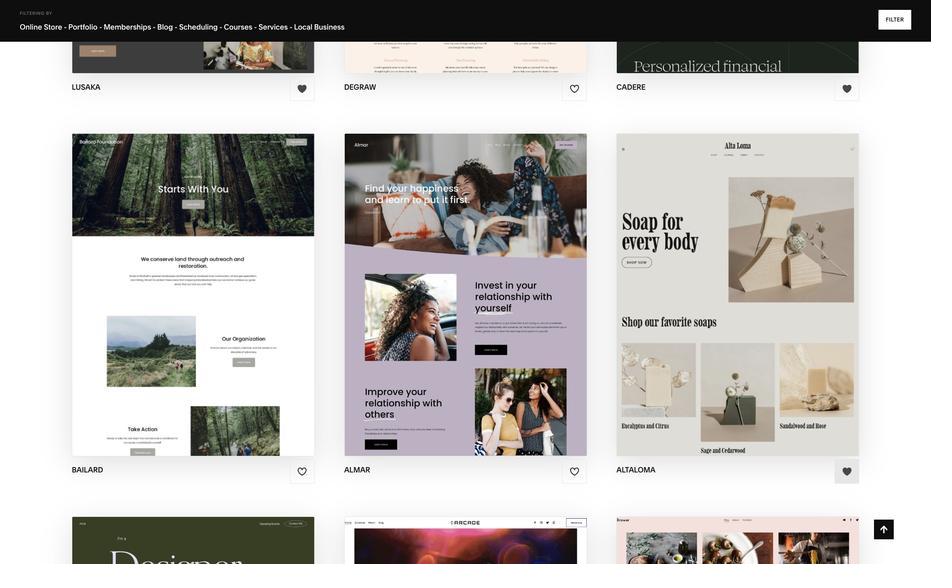 Task type: vqa. For each thing, say whether or not it's contained in the screenshot.
Fitness
no



Task type: locate. For each thing, give the bounding box(es) containing it.
remove lusaka from your favorites list image
[[297, 84, 307, 94]]

-
[[64, 22, 67, 31], [99, 22, 102, 31], [153, 22, 156, 31], [175, 22, 177, 31], [219, 22, 222, 31], [254, 22, 257, 31], [290, 22, 292, 31]]

start for start with bailard
[[142, 277, 169, 288]]

start inside start with almar "button"
[[418, 277, 445, 288]]

preview altaloma link
[[693, 288, 783, 313]]

remove cadere from your favorites list image
[[842, 84, 852, 94]]

cadere image
[[617, 0, 859, 73]]

- left blog
[[153, 22, 156, 31]]

1 vertical spatial bailard
[[72, 466, 103, 475]]

1 preview from the left
[[429, 295, 468, 305]]

- right courses
[[254, 22, 257, 31]]

start with altaloma button
[[682, 270, 794, 295]]

portfolio
[[68, 22, 98, 31]]

preview for preview almar
[[429, 295, 468, 305]]

- right blog
[[175, 22, 177, 31]]

2 horizontal spatial start
[[682, 277, 709, 288]]

0 vertical spatial almar
[[472, 277, 504, 288]]

- right the portfolio
[[99, 22, 102, 31]]

- right store at the left top
[[64, 22, 67, 31]]

start inside start with altaloma button
[[682, 277, 709, 288]]

1 horizontal spatial bailard
[[196, 277, 235, 288]]

start with almar button
[[418, 270, 513, 295]]

business
[[314, 22, 345, 31]]

start with almar
[[418, 277, 504, 288]]

preview for preview altaloma
[[693, 295, 733, 305]]

4 - from the left
[[175, 22, 177, 31]]

preview almar
[[429, 295, 502, 305]]

0 horizontal spatial preview
[[429, 295, 468, 305]]

bailard
[[196, 277, 235, 288], [72, 466, 103, 475]]

start inside "start with bailard" button
[[142, 277, 169, 288]]

1 vertical spatial altaloma
[[735, 295, 783, 305]]

0 vertical spatial altaloma
[[736, 277, 784, 288]]

3 with from the left
[[711, 277, 734, 288]]

preview down start with almar
[[429, 295, 468, 305]]

preview down 'start with altaloma'
[[693, 295, 733, 305]]

1 with from the left
[[171, 277, 194, 288]]

1 horizontal spatial with
[[447, 277, 470, 288]]

1 start from the left
[[142, 277, 169, 288]]

filtering by
[[20, 11, 52, 16]]

almar
[[472, 277, 504, 288], [470, 295, 502, 305], [344, 466, 370, 475]]

0 horizontal spatial bailard
[[72, 466, 103, 475]]

1 horizontal spatial preview
[[693, 295, 733, 305]]

memberships
[[104, 22, 151, 31]]

0 vertical spatial bailard
[[196, 277, 235, 288]]

0 horizontal spatial start
[[142, 277, 169, 288]]

7 - from the left
[[290, 22, 292, 31]]

amal image
[[72, 517, 314, 564]]

with inside button
[[171, 277, 194, 288]]

brower image
[[617, 517, 859, 564]]

degraw
[[344, 83, 376, 92]]

with inside "button"
[[447, 277, 470, 288]]

services
[[259, 22, 288, 31]]

0 horizontal spatial with
[[171, 277, 194, 288]]

2 start from the left
[[418, 277, 445, 288]]

2 horizontal spatial with
[[711, 277, 734, 288]]

back to top image
[[879, 525, 889, 535]]

1 horizontal spatial start
[[418, 277, 445, 288]]

preview
[[429, 295, 468, 305], [693, 295, 733, 305]]

start
[[142, 277, 169, 288], [418, 277, 445, 288], [682, 277, 709, 288]]

1 - from the left
[[64, 22, 67, 31]]

2 - from the left
[[99, 22, 102, 31]]

- left local
[[290, 22, 292, 31]]

- left courses
[[219, 22, 222, 31]]

filtering
[[20, 11, 45, 16]]

with inside button
[[711, 277, 734, 288]]

3 start from the left
[[682, 277, 709, 288]]

2 preview from the left
[[693, 295, 733, 305]]

2 with from the left
[[447, 277, 470, 288]]

altaloma
[[736, 277, 784, 288], [735, 295, 783, 305], [617, 466, 656, 475]]

filter
[[886, 16, 904, 23]]

with
[[171, 277, 194, 288], [447, 277, 470, 288], [711, 277, 734, 288]]

start with bailard button
[[142, 270, 244, 295]]

lusaka image
[[72, 0, 314, 73]]



Task type: describe. For each thing, give the bounding box(es) containing it.
online
[[20, 22, 42, 31]]

add almar to your favorites list image
[[570, 467, 580, 477]]

scheduling
[[179, 22, 218, 31]]

almar inside "button"
[[472, 277, 504, 288]]

degraw image
[[345, 0, 587, 73]]

start for start with altaloma
[[682, 277, 709, 288]]

start for start with almar
[[418, 277, 445, 288]]

with for almar
[[447, 277, 470, 288]]

store
[[44, 22, 62, 31]]

arcade image
[[345, 517, 587, 564]]

by
[[46, 11, 52, 16]]

altaloma inside start with altaloma button
[[736, 277, 784, 288]]

2 vertical spatial almar
[[344, 466, 370, 475]]

altaloma image
[[617, 134, 859, 456]]

remove altaloma from your favorites list image
[[842, 467, 852, 477]]

with for bailard
[[171, 277, 194, 288]]

almar image
[[345, 134, 587, 456]]

2 vertical spatial altaloma
[[617, 466, 656, 475]]

cadere
[[617, 83, 646, 92]]

blog
[[157, 22, 173, 31]]

6 - from the left
[[254, 22, 257, 31]]

bailard image
[[72, 134, 314, 456]]

5 - from the left
[[219, 22, 222, 31]]

preview altaloma
[[693, 295, 783, 305]]

add degraw to your favorites list image
[[570, 84, 580, 94]]

altaloma inside the preview altaloma link
[[735, 295, 783, 305]]

courses
[[224, 22, 252, 31]]

3 - from the left
[[153, 22, 156, 31]]

start with altaloma
[[682, 277, 784, 288]]

1 vertical spatial almar
[[470, 295, 502, 305]]

lusaka
[[72, 83, 100, 92]]

with for altaloma
[[711, 277, 734, 288]]

start with bailard
[[142, 277, 235, 288]]

bailard inside "start with bailard" button
[[196, 277, 235, 288]]

online store - portfolio - memberships - blog - scheduling - courses - services - local business
[[20, 22, 345, 31]]

preview almar link
[[429, 288, 502, 313]]

filter button
[[879, 10, 911, 30]]

local
[[294, 22, 312, 31]]

add bailard to your favorites list image
[[297, 467, 307, 477]]



